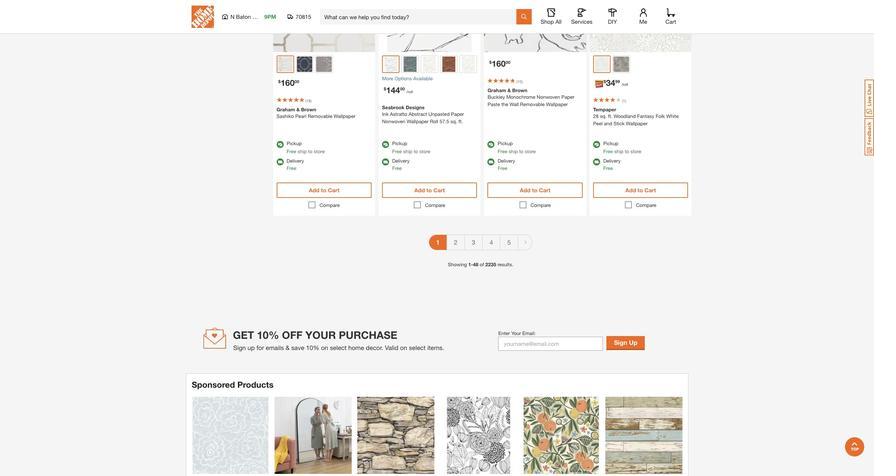 Task type: vqa. For each thing, say whether or not it's contained in the screenshot.
Credit
no



Task type: locate. For each thing, give the bounding box(es) containing it.
brown inside graham & brown sashiko pearl removable wallpaper
[[301, 107, 316, 112]]

brown inside graham & brown buckley monochrome nonwoven paper paste the wall removable wallpaper
[[512, 87, 527, 93]]

4 ship from the left
[[614, 148, 623, 154]]

1 add from the left
[[309, 187, 319, 193]]

0 vertical spatial 00
[[506, 60, 510, 65]]

2 delivery from the left
[[392, 158, 410, 164]]

1 store from the left
[[314, 148, 325, 154]]

pickup for the 28 sq. ft. woodland fantasy folk white peel and stick wallpaper image's add to cart button
[[603, 140, 618, 146]]

0 horizontal spatial brown
[[301, 107, 316, 112]]

10%
[[257, 329, 279, 341], [306, 344, 319, 352]]

fantasy
[[637, 113, 654, 119]]

brown for monochrome
[[512, 87, 527, 93]]

pickup
[[287, 140, 302, 146], [392, 140, 407, 146], [498, 140, 513, 146], [603, 140, 618, 146]]

available for pickup image down sashiko
[[277, 141, 284, 148]]

4 compare from the left
[[636, 202, 656, 208]]

2 compare from the left
[[425, 202, 445, 208]]

nonwoven down astratto
[[382, 118, 405, 124]]

available for pickup image
[[382, 141, 389, 148], [488, 141, 495, 148]]

options
[[395, 75, 412, 81]]

2 add from the left
[[414, 187, 425, 193]]

monochrome
[[506, 94, 535, 100]]

0 horizontal spatial 10%
[[257, 329, 279, 341]]

70815
[[296, 13, 311, 20]]

$ left the 99
[[604, 79, 606, 84]]

removable
[[520, 101, 545, 107], [308, 113, 332, 119]]

graham for sashiko
[[277, 107, 295, 112]]

0 horizontal spatial select
[[330, 344, 347, 352]]

results.
[[498, 262, 513, 267]]

removable down ( 18 )
[[308, 113, 332, 119]]

folk
[[656, 113, 665, 119]]

3 add to cart button from the left
[[488, 183, 583, 198]]

1 horizontal spatial 1
[[623, 99, 625, 103]]

0 vertical spatial brown
[[512, 87, 527, 93]]

0 horizontal spatial paper
[[451, 111, 464, 117]]

1 horizontal spatial available for pickup image
[[593, 141, 600, 148]]

1 horizontal spatial &
[[296, 107, 300, 112]]

1 vertical spatial &
[[296, 107, 300, 112]]

paper for wallpaper
[[562, 94, 574, 100]]

1 compare from the left
[[320, 202, 340, 208]]

/roll right the 99
[[622, 82, 628, 87]]

( for 160
[[306, 99, 306, 103]]

shop all
[[541, 18, 562, 25]]

graham inside graham & brown buckley monochrome nonwoven paper paste the wall removable wallpaper
[[488, 87, 506, 93]]

2 vertical spatial 00
[[400, 86, 405, 92]]

1 horizontal spatial paper
[[562, 94, 574, 100]]

sq. down tempaper
[[600, 113, 607, 119]]

compare for the 28 sq. ft. woodland fantasy folk white peel and stick wallpaper image's add to cart button
[[636, 202, 656, 208]]

0 horizontal spatial on
[[321, 344, 328, 352]]

3 delivery from the left
[[498, 158, 515, 164]]

3 store from the left
[[525, 148, 536, 154]]

/roll
[[622, 82, 628, 87], [407, 89, 413, 94]]

0 horizontal spatial 160
[[281, 78, 295, 88]]

sign
[[614, 339, 627, 346], [233, 344, 246, 352]]

0 horizontal spatial graham
[[277, 107, 295, 112]]

graham up buckley
[[488, 87, 506, 93]]

) up graham & brown sashiko pearl removable wallpaper
[[311, 99, 312, 103]]

1 vertical spatial paper
[[451, 111, 464, 117]]

compare for add to cart button related to 'buckley monochrome nonwoven paper paste the wall removable wallpaper' image
[[531, 202, 551, 208]]

graham & brown sashiko pearl removable wallpaper
[[277, 107, 356, 119]]

hadrian stone wall vinyl peel & stick wallpaper roll (covers 30.75 sq. ft.) image
[[357, 397, 434, 474]]

select left items.
[[409, 344, 426, 352]]

3 add from the left
[[520, 187, 531, 193]]

brown for pearl
[[301, 107, 316, 112]]

0 vertical spatial removable
[[520, 101, 545, 107]]

& up pearl
[[296, 107, 300, 112]]

( up monochrome
[[517, 79, 518, 84]]

delivery for add to cart button related to 'buckley monochrome nonwoven paper paste the wall removable wallpaper' image
[[498, 158, 515, 164]]

34
[[606, 78, 615, 88]]

1 vertical spatial 00
[[295, 79, 299, 84]]

1 horizontal spatial select
[[409, 344, 426, 352]]

store
[[314, 148, 325, 154], [419, 148, 430, 154], [525, 148, 536, 154], [631, 148, 641, 154]]

emails
[[266, 344, 284, 352]]

products
[[237, 380, 274, 390]]

stick
[[614, 121, 625, 126]]

pickup free ship to store
[[287, 140, 325, 154], [392, 140, 430, 154], [498, 140, 536, 154], [603, 140, 641, 154]]

available shipping image
[[277, 159, 284, 166], [382, 159, 389, 166], [488, 159, 495, 166], [593, 159, 600, 166]]

free
[[287, 148, 296, 154], [392, 148, 402, 154], [498, 148, 507, 154], [603, 148, 613, 154], [287, 165, 296, 171], [392, 165, 402, 171], [498, 165, 507, 171], [603, 165, 613, 171]]

cart for the 28 sq. ft. woodland fantasy folk white peel and stick wallpaper image
[[645, 187, 656, 193]]

sign up
[[614, 339, 638, 346]]

1 up woodland
[[623, 99, 625, 103]]

0 vertical spatial nonwoven
[[537, 94, 560, 100]]

yourname@email.com text field
[[498, 337, 603, 351]]

wallpaper inside graham & brown sashiko pearl removable wallpaper
[[334, 113, 356, 119]]

ft.
[[608, 113, 612, 119], [459, 118, 463, 124]]

1 available shipping image from the left
[[277, 159, 284, 166]]

2 pickup free ship to store from the left
[[392, 140, 430, 154]]

pickup free ship to store for the sashiko pearl removable wallpaper image add to cart button
[[287, 140, 325, 154]]

1 vertical spatial $ 160 00
[[278, 78, 299, 88]]

n
[[231, 13, 235, 20]]

sign left up
[[233, 344, 246, 352]]

2 delivery free from the left
[[392, 158, 410, 171]]

paper inside graham & brown buckley monochrome nonwoven paper paste the wall removable wallpaper
[[562, 94, 574, 100]]

1 ship from the left
[[298, 148, 307, 154]]

your
[[511, 330, 521, 336]]

$ 160 00
[[489, 59, 510, 68], [278, 78, 299, 88]]

get
[[233, 329, 254, 341]]

1 horizontal spatial ft.
[[608, 113, 612, 119]]

0 horizontal spatial &
[[286, 344, 290, 352]]

1 available for pickup image from the left
[[277, 141, 284, 148]]

160
[[492, 59, 506, 68], [281, 78, 295, 88]]

home
[[348, 344, 364, 352]]

1 horizontal spatial sign
[[614, 339, 627, 346]]

2 available for pickup image from the left
[[488, 141, 495, 148]]

delivery for the 28 sq. ft. woodland fantasy folk white peel and stick wallpaper image's add to cart button
[[603, 158, 621, 164]]

0 horizontal spatial nonwoven
[[382, 118, 405, 124]]

3 pickup free ship to store from the left
[[498, 140, 536, 154]]

ship for add to cart button corresponding to ink astratto abstract unpasted paper nonwoven wallpaper roll 57.5 sq. ft. image
[[403, 148, 412, 154]]

4 delivery from the left
[[603, 158, 621, 164]]

1
[[623, 99, 625, 103], [436, 238, 440, 246]]

wallpaper
[[546, 101, 568, 107], [334, 113, 356, 119], [407, 118, 429, 124], [626, 121, 648, 126]]

available for pickup image
[[277, 141, 284, 148], [593, 141, 600, 148]]

1 pickup from the left
[[287, 140, 302, 146]]

pickup free ship to store for add to cart button related to 'buckley monochrome nonwoven paper paste the wall removable wallpaper' image
[[498, 140, 536, 154]]

1 left 2
[[436, 238, 440, 246]]

2 available shipping image from the left
[[382, 159, 389, 166]]

2 store from the left
[[419, 148, 430, 154]]

0 horizontal spatial sq.
[[451, 118, 457, 124]]

add to cart button for the 28 sq. ft. woodland fantasy folk white peel and stick wallpaper image
[[593, 183, 688, 198]]

0 horizontal spatial $ 160 00
[[278, 78, 299, 88]]

2 on from the left
[[400, 344, 407, 352]]

10% down your
[[306, 344, 319, 352]]

available for pickup image for nonwoven
[[382, 141, 389, 148]]

wallpaper inside the tempaper 28 sq. ft. woodland fantasy folk white peel and stick wallpaper
[[626, 121, 648, 126]]

sq. right 57.5
[[451, 118, 457, 124]]

cart
[[666, 18, 676, 25], [328, 187, 339, 193], [434, 187, 445, 193], [539, 187, 551, 193], [645, 187, 656, 193]]

1 delivery from the left
[[287, 158, 304, 164]]

4 add to cart from the left
[[626, 187, 656, 193]]

more options available
[[382, 75, 433, 81]]

1 horizontal spatial graham
[[488, 87, 506, 93]]

1 delivery free from the left
[[287, 158, 304, 171]]

0 horizontal spatial 00
[[295, 79, 299, 84]]

ink astratto abstract unpasted paper nonwoven wallpaper roll 57.5 sq. ft. image
[[379, 0, 481, 52]]

wallpaper inside graham & brown buckley monochrome nonwoven paper paste the wall removable wallpaper
[[546, 101, 568, 107]]

add to cart button
[[277, 183, 372, 198], [382, 183, 477, 198], [488, 183, 583, 198], [593, 183, 688, 198]]

3 delivery free from the left
[[498, 158, 515, 171]]

1 vertical spatial 1
[[436, 238, 440, 246]]

$ 160 00 right modern white icon
[[489, 59, 510, 68]]

available for pickup image for 160
[[277, 141, 284, 148]]

ft. right 57.5
[[459, 118, 463, 124]]

) up woodland
[[625, 99, 626, 103]]

1 horizontal spatial nonwoven
[[537, 94, 560, 100]]

sq.
[[600, 113, 607, 119], [451, 118, 457, 124]]

select left home
[[330, 344, 347, 352]]

1 horizontal spatial /roll
[[622, 82, 628, 87]]

1 select from the left
[[330, 344, 347, 352]]

What can we help you find today? search field
[[324, 9, 516, 24]]

2 add to cart from the left
[[414, 187, 445, 193]]

1 available for pickup image from the left
[[382, 141, 389, 148]]

ft. inside the tempaper 28 sq. ft. woodland fantasy folk white peel and stick wallpaper
[[608, 113, 612, 119]]

1 horizontal spatial on
[[400, 344, 407, 352]]

0 vertical spatial graham
[[488, 87, 506, 93]]

& for monochrome
[[508, 87, 511, 93]]

& inside graham & brown sashiko pearl removable wallpaper
[[296, 107, 300, 112]]

4 available shipping image from the left
[[593, 159, 600, 166]]

4 delivery free from the left
[[603, 158, 621, 171]]

grey image
[[316, 56, 332, 72]]

1 horizontal spatial 00
[[400, 86, 405, 92]]

2 add to cart button from the left
[[382, 183, 477, 198]]

2 pickup from the left
[[392, 140, 407, 146]]

0 vertical spatial paper
[[562, 94, 574, 100]]

sign left up on the right
[[614, 339, 627, 346]]

4 add from the left
[[626, 187, 636, 193]]

0 vertical spatial &
[[508, 87, 511, 93]]

3 available shipping image from the left
[[488, 159, 495, 166]]

2 horizontal spatial )
[[625, 99, 626, 103]]

& inside graham & brown buckley monochrome nonwoven paper paste the wall removable wallpaper
[[508, 87, 511, 93]]

( up woodland
[[622, 99, 623, 103]]

1 horizontal spatial (
[[517, 79, 518, 84]]

sign inside button
[[614, 339, 627, 346]]

1 vertical spatial brown
[[301, 107, 316, 112]]

add to cart
[[309, 187, 339, 193], [414, 187, 445, 193], [520, 187, 551, 193], [626, 187, 656, 193]]

add to cart for the sashiko pearl removable wallpaper image add to cart button
[[309, 187, 339, 193]]

4
[[490, 238, 493, 246]]

2 horizontal spatial &
[[508, 87, 511, 93]]

$ down more
[[384, 86, 386, 92]]

sq. inside the tempaper 28 sq. ft. woodland fantasy folk white peel and stick wallpaper
[[600, 113, 607, 119]]

the home depot logo image
[[191, 6, 214, 28]]

/roll inside the $ 144 00 /roll
[[407, 89, 413, 94]]

160 down pearl icon
[[281, 78, 295, 88]]

pickup free ship to store for the 28 sq. ft. woodland fantasy folk white peel and stick wallpaper image's add to cart button
[[603, 140, 641, 154]]

removable inside graham & brown buckley monochrome nonwoven paper paste the wall removable wallpaper
[[520, 101, 545, 107]]

160 right modern white icon
[[492, 59, 506, 68]]

more
[[382, 75, 393, 81]]

items.
[[427, 344, 444, 352]]

1 horizontal spatial available for pickup image
[[488, 141, 495, 148]]

1 horizontal spatial sq.
[[600, 113, 607, 119]]

1 add to cart button from the left
[[277, 183, 372, 198]]

3 pickup from the left
[[498, 140, 513, 146]]

add for add to cart button related to 'buckley monochrome nonwoven paper paste the wall removable wallpaper' image
[[520, 187, 531, 193]]

( up graham & brown sashiko pearl removable wallpaper
[[306, 99, 306, 103]]

get 10% off your purchase sign up for emails & save 10% on select home decor. valid on select items.
[[233, 329, 444, 352]]

) up monochrome
[[522, 79, 523, 84]]

cart for 'buckley monochrome nonwoven paper paste the wall removable wallpaper' image
[[539, 187, 551, 193]]

1 horizontal spatial removable
[[520, 101, 545, 107]]

2 ship from the left
[[403, 148, 412, 154]]

4 add to cart button from the left
[[593, 183, 688, 198]]

graham
[[488, 87, 506, 93], [277, 107, 295, 112]]

pickup for the sashiko pearl removable wallpaper image add to cart button
[[287, 140, 302, 146]]

0 vertical spatial 10%
[[257, 329, 279, 341]]

& up monochrome
[[508, 87, 511, 93]]

0 horizontal spatial available for pickup image
[[277, 141, 284, 148]]

blue saraya vinyl peel and stick removable wallpaper image
[[192, 397, 269, 474]]

& inside get 10% off your purchase sign up for emails & save 10% on select home decor. valid on select items.
[[286, 344, 290, 352]]

0 vertical spatial 160
[[492, 59, 506, 68]]

1 horizontal spatial brown
[[512, 87, 527, 93]]

3 compare from the left
[[531, 202, 551, 208]]

1 horizontal spatial 160
[[492, 59, 506, 68]]

feedback link image
[[865, 118, 874, 156]]

2 available for pickup image from the left
[[593, 141, 600, 148]]

cart for the sashiko pearl removable wallpaper image
[[328, 187, 339, 193]]

2 horizontal spatial (
[[622, 99, 623, 103]]

roll
[[430, 118, 438, 124]]

compare for the sashiko pearl removable wallpaper image add to cart button
[[320, 202, 340, 208]]

0 horizontal spatial (
[[306, 99, 306, 103]]

on
[[321, 344, 328, 352], [400, 344, 407, 352]]

on right valid
[[400, 344, 407, 352]]

sponsored products
[[192, 380, 274, 390]]

brown down 18
[[301, 107, 316, 112]]

available for pickup image down peel
[[593, 141, 600, 148]]

(
[[517, 79, 518, 84], [306, 99, 306, 103], [622, 99, 623, 103]]

$ 160 00 down pearl icon
[[278, 78, 299, 88]]

me button
[[632, 8, 655, 25]]

removable down monochrome
[[520, 101, 545, 107]]

nonwoven right monochrome
[[537, 94, 560, 100]]

1 vertical spatial /roll
[[407, 89, 413, 94]]

) for 160
[[311, 99, 312, 103]]

delivery
[[287, 158, 304, 164], [392, 158, 410, 164], [498, 158, 515, 164], [603, 158, 621, 164]]

add for add to cart button corresponding to ink astratto abstract unpasted paper nonwoven wallpaper roll 57.5 sq. ft. image
[[414, 187, 425, 193]]

graham up sashiko
[[277, 107, 295, 112]]

1 vertical spatial nonwoven
[[382, 118, 405, 124]]

3 add to cart from the left
[[520, 187, 551, 193]]

4 pickup free ship to store from the left
[[603, 140, 641, 154]]

1 horizontal spatial 10%
[[306, 344, 319, 352]]

1 vertical spatial graham
[[277, 107, 295, 112]]

ship for add to cart button related to 'buckley monochrome nonwoven paper paste the wall removable wallpaper' image
[[509, 148, 518, 154]]

0 horizontal spatial )
[[311, 99, 312, 103]]

pearl
[[295, 113, 306, 119]]

on down your
[[321, 344, 328, 352]]

)
[[522, 79, 523, 84], [311, 99, 312, 103], [625, 99, 626, 103]]

ft. up and
[[608, 113, 612, 119]]

store for the 28 sq. ft. woodland fantasy folk white peel and stick wallpaper image
[[631, 148, 641, 154]]

( 18 )
[[306, 99, 312, 103]]

0 horizontal spatial sign
[[233, 344, 246, 352]]

/roll down more options available
[[407, 89, 413, 94]]

0 horizontal spatial 1
[[436, 238, 440, 246]]

1 pickup free ship to store from the left
[[287, 140, 325, 154]]

4 pickup from the left
[[603, 140, 618, 146]]

2235
[[485, 262, 496, 267]]

2 vertical spatial &
[[286, 344, 290, 352]]

available shipping image for add to cart button corresponding to ink astratto abstract unpasted paper nonwoven wallpaper roll 57.5 sq. ft. image
[[382, 159, 389, 166]]

0 vertical spatial /roll
[[622, 82, 628, 87]]

0 horizontal spatial available for pickup image
[[382, 141, 389, 148]]

add to cart for add to cart button corresponding to ink astratto abstract unpasted paper nonwoven wallpaper roll 57.5 sq. ft. image
[[414, 187, 445, 193]]

70815 button
[[287, 13, 311, 20]]

99
[[615, 79, 620, 84]]

ship
[[298, 148, 307, 154], [403, 148, 412, 154], [509, 148, 518, 154], [614, 148, 623, 154]]

0 horizontal spatial /roll
[[407, 89, 413, 94]]

mineral image
[[403, 56, 418, 72]]

paper inside seabrook designs ink astratto abstract unpasted paper nonwoven wallpaper roll 57.5 sq. ft.
[[451, 111, 464, 117]]

graham inside graham & brown sashiko pearl removable wallpaper
[[277, 107, 295, 112]]

3 link
[[465, 235, 482, 250]]

brown up monochrome
[[512, 87, 527, 93]]

1 vertical spatial removable
[[308, 113, 332, 119]]

nonwoven inside graham & brown buckley monochrome nonwoven paper paste the wall removable wallpaper
[[537, 94, 560, 100]]

buckley monochrome nonwoven paper paste the wall removable wallpaper image
[[484, 0, 586, 52]]

store for ink astratto abstract unpasted paper nonwoven wallpaper roll 57.5 sq. ft. image
[[419, 148, 430, 154]]

& for pearl
[[296, 107, 300, 112]]

0 vertical spatial 1
[[623, 99, 625, 103]]

0 horizontal spatial removable
[[308, 113, 332, 119]]

select
[[330, 344, 347, 352], [409, 344, 426, 352]]

4 store from the left
[[631, 148, 641, 154]]

shop all button
[[540, 8, 562, 25]]

144
[[386, 85, 400, 95]]

$ inside the $ 144 00 /roll
[[384, 86, 386, 92]]

decor.
[[366, 344, 383, 352]]

& left the save
[[286, 344, 290, 352]]

5
[[507, 238, 511, 246]]

compare
[[320, 202, 340, 208], [425, 202, 445, 208], [531, 202, 551, 208], [636, 202, 656, 208]]

services button
[[571, 8, 593, 25]]

astratto
[[390, 111, 407, 117]]

10% up emails
[[257, 329, 279, 341]]

sign up button
[[607, 336, 645, 349]]

1 add to cart from the left
[[309, 187, 339, 193]]

3 ship from the left
[[509, 148, 518, 154]]

1 horizontal spatial $ 160 00
[[489, 59, 510, 68]]

pickup free ship to store for add to cart button corresponding to ink astratto abstract unpasted paper nonwoven wallpaper roll 57.5 sq. ft. image
[[392, 140, 430, 154]]

1 on from the left
[[321, 344, 328, 352]]

to
[[308, 148, 312, 154], [414, 148, 418, 154], [519, 148, 524, 154], [625, 148, 629, 154], [321, 187, 326, 193], [427, 187, 432, 193], [532, 187, 538, 193], [638, 187, 643, 193]]

0 horizontal spatial ft.
[[459, 118, 463, 124]]



Task type: describe. For each thing, give the bounding box(es) containing it.
off
[[282, 329, 303, 341]]

2 select from the left
[[409, 344, 426, 352]]

available shipping image for the sashiko pearl removable wallpaper image add to cart button
[[277, 159, 284, 166]]

white
[[666, 113, 679, 119]]

sq. inside seabrook designs ink astratto abstract unpasted paper nonwoven wallpaper roll 57.5 sq. ft.
[[451, 118, 457, 124]]

enter
[[498, 330, 510, 336]]

$ 34 99
[[604, 78, 620, 88]]

tempaper 28 sq. ft. woodland fantasy folk white peel and stick wallpaper
[[593, 107, 679, 126]]

navy image
[[297, 56, 313, 72]]

woodland
[[614, 113, 636, 119]]

ship for the sashiko pearl removable wallpaper image add to cart button
[[298, 148, 307, 154]]

00 inside the $ 144 00 /roll
[[400, 86, 405, 92]]

shop
[[541, 18, 554, 25]]

removable inside graham & brown sashiko pearl removable wallpaper
[[308, 113, 332, 119]]

4 link
[[483, 235, 500, 250]]

sashiko
[[277, 113, 294, 119]]

ink
[[382, 111, 389, 117]]

1 link
[[429, 235, 447, 250]]

15
[[518, 79, 522, 84]]

sign inside get 10% off your purchase sign up for emails & save 10% on select home decor. valid on select items.
[[233, 344, 246, 352]]

pickup for add to cart button related to 'buckley monochrome nonwoven paper paste the wall removable wallpaper' image
[[498, 140, 513, 146]]

delivery free for add to cart button corresponding to ink astratto abstract unpasted paper nonwoven wallpaper roll 57.5 sq. ft. image
[[392, 158, 410, 171]]

diy button
[[601, 8, 624, 25]]

ink image
[[384, 57, 398, 72]]

abstract
[[409, 111, 427, 117]]

tempaper
[[593, 107, 616, 112]]

( 1 )
[[622, 99, 626, 103]]

sponsored
[[192, 380, 235, 390]]

cart for ink astratto abstract unpasted paper nonwoven wallpaper roll 57.5 sq. ft. image
[[434, 187, 445, 193]]

unpasted
[[428, 111, 450, 117]]

available
[[413, 75, 433, 81]]

showing 1-48 of 2235 results.
[[448, 262, 513, 267]]

up
[[248, 344, 255, 352]]

redwood image
[[441, 56, 457, 72]]

enter your email:
[[498, 330, 536, 336]]

$ down pearl icon
[[278, 79, 281, 84]]

diy
[[608, 18, 617, 25]]

$ right modern white icon
[[489, 60, 492, 65]]

seabrook designs ink astratto abstract unpasted paper nonwoven wallpaper roll 57.5 sq. ft.
[[382, 104, 464, 124]]

add to cart button for 'buckley monochrome nonwoven paper paste the wall removable wallpaper' image
[[488, 183, 583, 198]]

2 link
[[447, 235, 465, 250]]

add for the 28 sq. ft. woodland fantasy folk white peel and stick wallpaper image's add to cart button
[[626, 187, 636, 193]]

all
[[556, 18, 562, 25]]

services
[[571, 18, 593, 25]]

available for pickup image for /roll
[[593, 141, 600, 148]]

modern white image
[[461, 56, 476, 72]]

delivery for add to cart button corresponding to ink astratto abstract unpasted paper nonwoven wallpaper roll 57.5 sq. ft. image
[[392, 158, 410, 164]]

) for /roll
[[625, 99, 626, 103]]

n baton rouge
[[231, 13, 269, 20]]

black vinyl peel & stick repositionable wallpaper roll (covers 30.75 sq. ft.) image
[[440, 397, 517, 474]]

delivery free for the 28 sq. ft. woodland fantasy folk white peel and stick wallpaper image's add to cart button
[[603, 158, 621, 171]]

add for the sashiko pearl removable wallpaper image add to cart button
[[309, 187, 319, 193]]

delivery free for add to cart button related to 'buckley monochrome nonwoven paper paste the wall removable wallpaper' image
[[498, 158, 515, 171]]

ship for the 28 sq. ft. woodland fantasy folk white peel and stick wallpaper image's add to cart button
[[614, 148, 623, 154]]

1 inside "link"
[[436, 238, 440, 246]]

2 horizontal spatial 00
[[506, 60, 510, 65]]

folk white image
[[595, 57, 609, 72]]

ft. inside seabrook designs ink astratto abstract unpasted paper nonwoven wallpaper roll 57.5 sq. ft.
[[459, 118, 463, 124]]

cart inside "link"
[[666, 18, 676, 25]]

pickup for add to cart button corresponding to ink astratto abstract unpasted paper nonwoven wallpaper roll 57.5 sq. ft. image
[[392, 140, 407, 146]]

delivery for the sashiko pearl removable wallpaper image add to cart button
[[287, 158, 304, 164]]

add to cart button for ink astratto abstract unpasted paper nonwoven wallpaper roll 57.5 sq. ft. image
[[382, 183, 477, 198]]

of
[[480, 262, 484, 267]]

available shipping image for the 28 sq. ft. woodland fantasy folk white peel and stick wallpaper image's add to cart button
[[593, 159, 600, 166]]

57.5
[[440, 118, 449, 124]]

showing
[[448, 262, 467, 267]]

28
[[593, 113, 599, 119]]

0 vertical spatial $ 160 00
[[489, 59, 510, 68]]

me
[[639, 18, 647, 25]]

28 sq. ft. woodland fantasy folk white peel and stick wallpaper image
[[590, 0, 692, 52]]

delivery free for the sashiko pearl removable wallpaper image add to cart button
[[287, 158, 304, 171]]

paste
[[488, 101, 500, 107]]

store for the sashiko pearl removable wallpaper image
[[314, 148, 325, 154]]

3
[[472, 238, 475, 246]]

seabrook
[[382, 104, 404, 110]]

and
[[604, 121, 612, 126]]

graham for buckley
[[488, 87, 506, 93]]

ochre clementine garden vinyl matte peel and stick wallpaper roll image
[[523, 397, 600, 474]]

$ inside $ 34 99
[[604, 79, 606, 84]]

add to cart button for the sashiko pearl removable wallpaper image
[[277, 183, 372, 198]]

peel
[[593, 121, 603, 126]]

email:
[[522, 330, 536, 336]]

designs
[[406, 104, 425, 110]]

sashiko pearl removable wallpaper image
[[273, 0, 375, 52]]

1 horizontal spatial )
[[522, 79, 523, 84]]

paper for sq.
[[451, 111, 464, 117]]

live chat image
[[865, 80, 874, 117]]

wallpaper inside seabrook designs ink astratto abstract unpasted paper nonwoven wallpaper roll 57.5 sq. ft.
[[407, 118, 429, 124]]

rouge
[[253, 13, 269, 20]]

18
[[306, 99, 311, 103]]

royal white image
[[422, 56, 437, 72]]

more options available link
[[382, 75, 477, 82]]

2
[[454, 238, 458, 246]]

1 vertical spatial 10%
[[306, 344, 319, 352]]

up
[[629, 339, 638, 346]]

baton
[[236, 13, 251, 20]]

wall
[[510, 101, 519, 107]]

32 in. w x 70.8 in. h large and wide classic full length arch wood framed black floor mirror wall mirror image
[[274, 397, 352, 474]]

( for /roll
[[622, 99, 623, 103]]

old salem vintage wood vinyl peel & stick wallpaper roll (covers 30.75 sq. ft.) image
[[605, 397, 682, 474]]

save
[[291, 344, 304, 352]]

for
[[257, 344, 264, 352]]

mythical grey image
[[614, 56, 629, 72]]

1 vertical spatial 160
[[281, 78, 295, 88]]

cart link
[[663, 8, 679, 25]]

add to cart for add to cart button related to 'buckley monochrome nonwoven paper paste the wall removable wallpaper' image
[[520, 187, 551, 193]]

store for 'buckley monochrome nonwoven paper paste the wall removable wallpaper' image
[[525, 148, 536, 154]]

purchase
[[339, 329, 397, 341]]

pearl image
[[278, 57, 293, 72]]

valid
[[385, 344, 398, 352]]

graham & brown buckley monochrome nonwoven paper paste the wall removable wallpaper
[[488, 87, 574, 107]]

48
[[473, 262, 479, 267]]

compare for add to cart button corresponding to ink astratto abstract unpasted paper nonwoven wallpaper roll 57.5 sq. ft. image
[[425, 202, 445, 208]]

$ 144 00 /roll
[[384, 85, 413, 95]]

available shipping image for add to cart button related to 'buckley monochrome nonwoven paper paste the wall removable wallpaper' image
[[488, 159, 495, 166]]

9pm
[[264, 13, 276, 20]]

5 link
[[500, 235, 518, 250]]

1-
[[468, 262, 473, 267]]

the
[[501, 101, 508, 107]]

buckley
[[488, 94, 505, 100]]

nonwoven inside seabrook designs ink astratto abstract unpasted paper nonwoven wallpaper roll 57.5 sq. ft.
[[382, 118, 405, 124]]

( 15 )
[[517, 79, 523, 84]]

available for pickup image for paste
[[488, 141, 495, 148]]

your
[[305, 329, 336, 341]]

add to cart for the 28 sq. ft. woodland fantasy folk white peel and stick wallpaper image's add to cart button
[[626, 187, 656, 193]]



